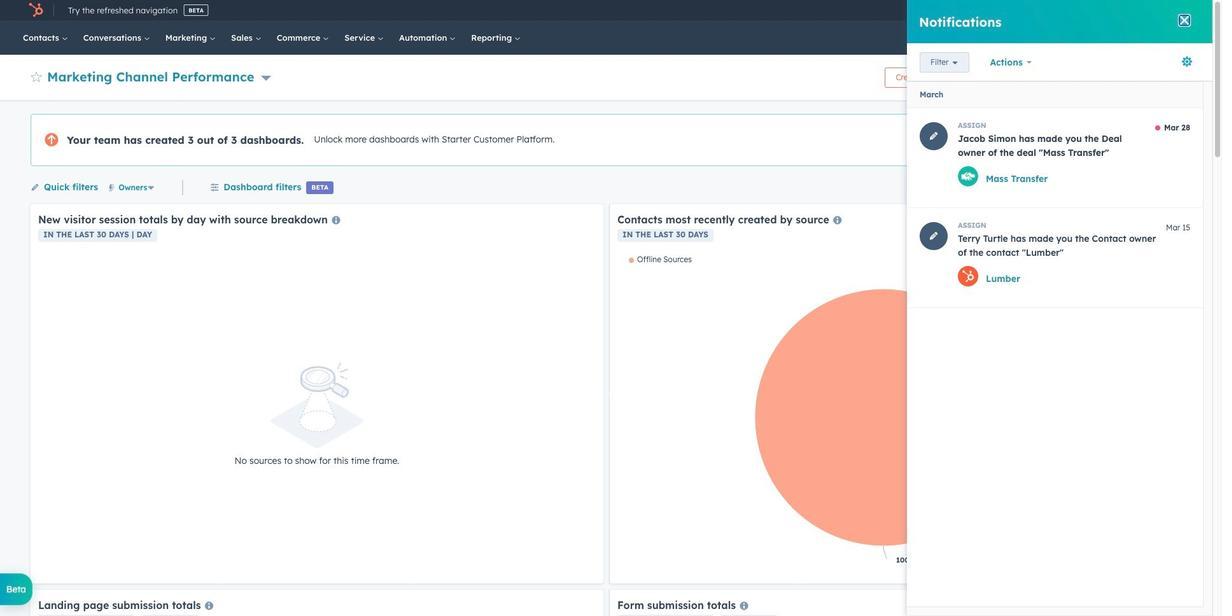 Task type: describe. For each thing, give the bounding box(es) containing it.
toggle series visibility region
[[629, 255, 692, 264]]

interactive chart image
[[617, 255, 1175, 576]]

marketplaces image
[[1008, 6, 1020, 17]]

landing page submission totals element
[[31, 590, 603, 616]]

contacts most recently created by source element
[[610, 204, 1183, 584]]



Task type: vqa. For each thing, say whether or not it's contained in the screenshot.
Toggle Series Visibility region
yes



Task type: locate. For each thing, give the bounding box(es) containing it.
form submission totals element
[[610, 590, 1183, 616]]

Search HubSpot search field
[[1024, 27, 1168, 48]]

menu
[[915, 0, 1197, 20]]

jer mill image
[[1104, 4, 1116, 16]]

banner
[[31, 64, 1182, 88]]

new visitor session totals by day with source breakdown element
[[31, 204, 603, 584]]



